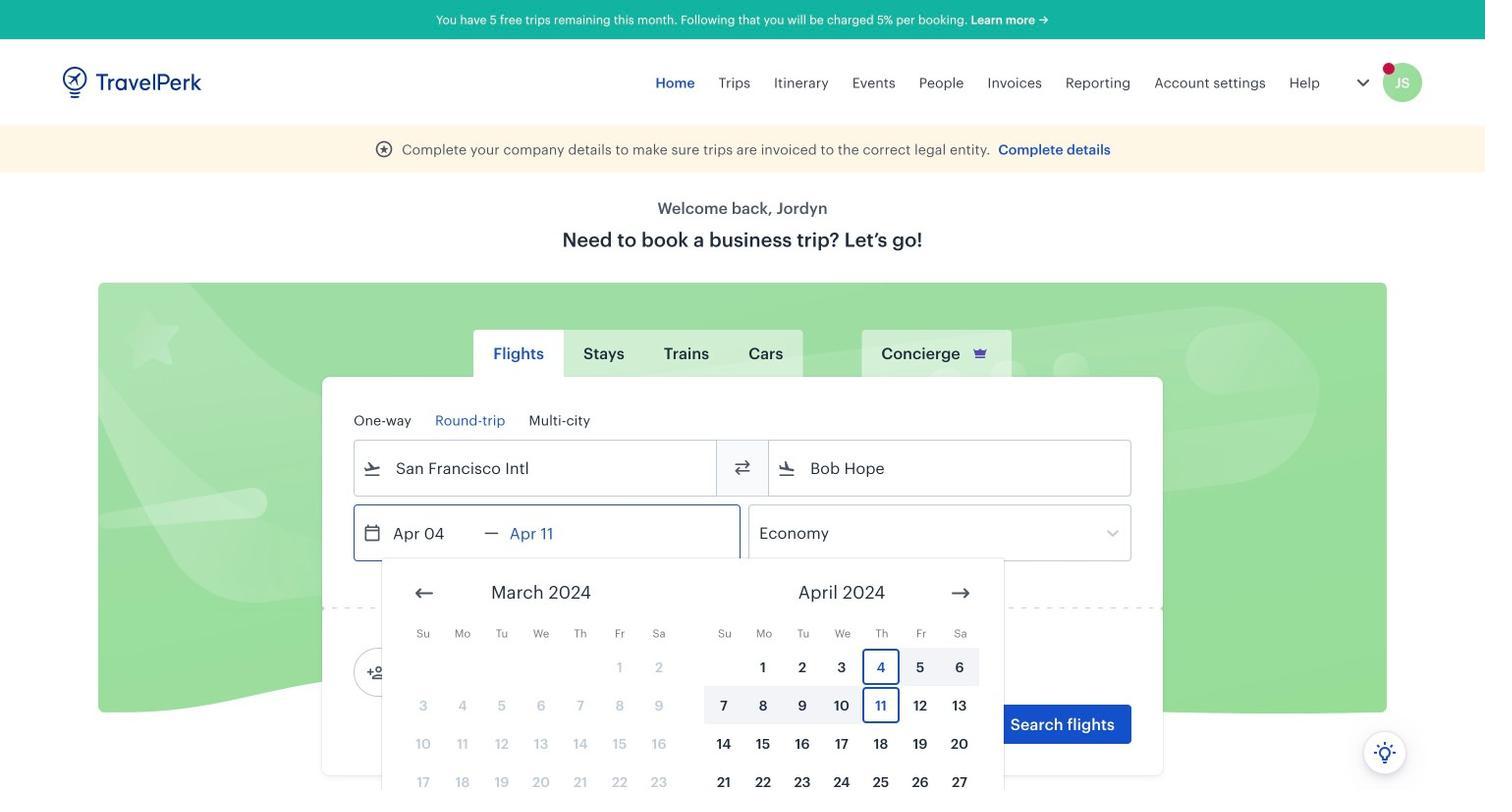 Task type: describe. For each thing, give the bounding box(es) containing it.
Depart text field
[[382, 506, 484, 561]]

From search field
[[382, 453, 691, 484]]

move backward to switch to the previous month. image
[[413, 582, 436, 606]]

Add first traveler search field
[[386, 657, 590, 689]]

Return text field
[[499, 506, 601, 561]]



Task type: locate. For each thing, give the bounding box(es) containing it.
move forward to switch to the next month. image
[[949, 582, 973, 606]]

To search field
[[797, 453, 1105, 484]]

calendar application
[[382, 559, 1486, 791]]



